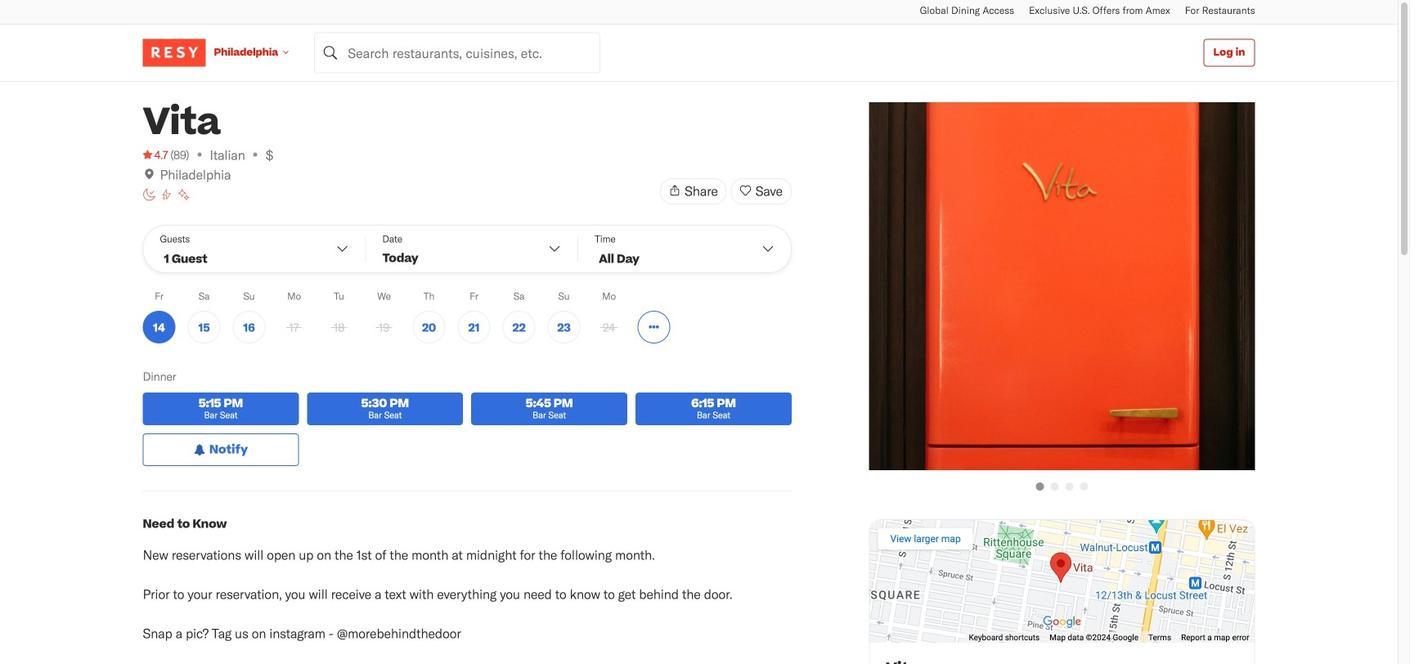 Task type: locate. For each thing, give the bounding box(es) containing it.
None field
[[314, 32, 601, 73]]

4.7 out of 5 stars image
[[143, 146, 168, 163]]

Search restaurants, cuisines, etc. text field
[[314, 32, 601, 73]]



Task type: vqa. For each thing, say whether or not it's contained in the screenshot.
4.6 OUT OF 5 STARS icon
no



